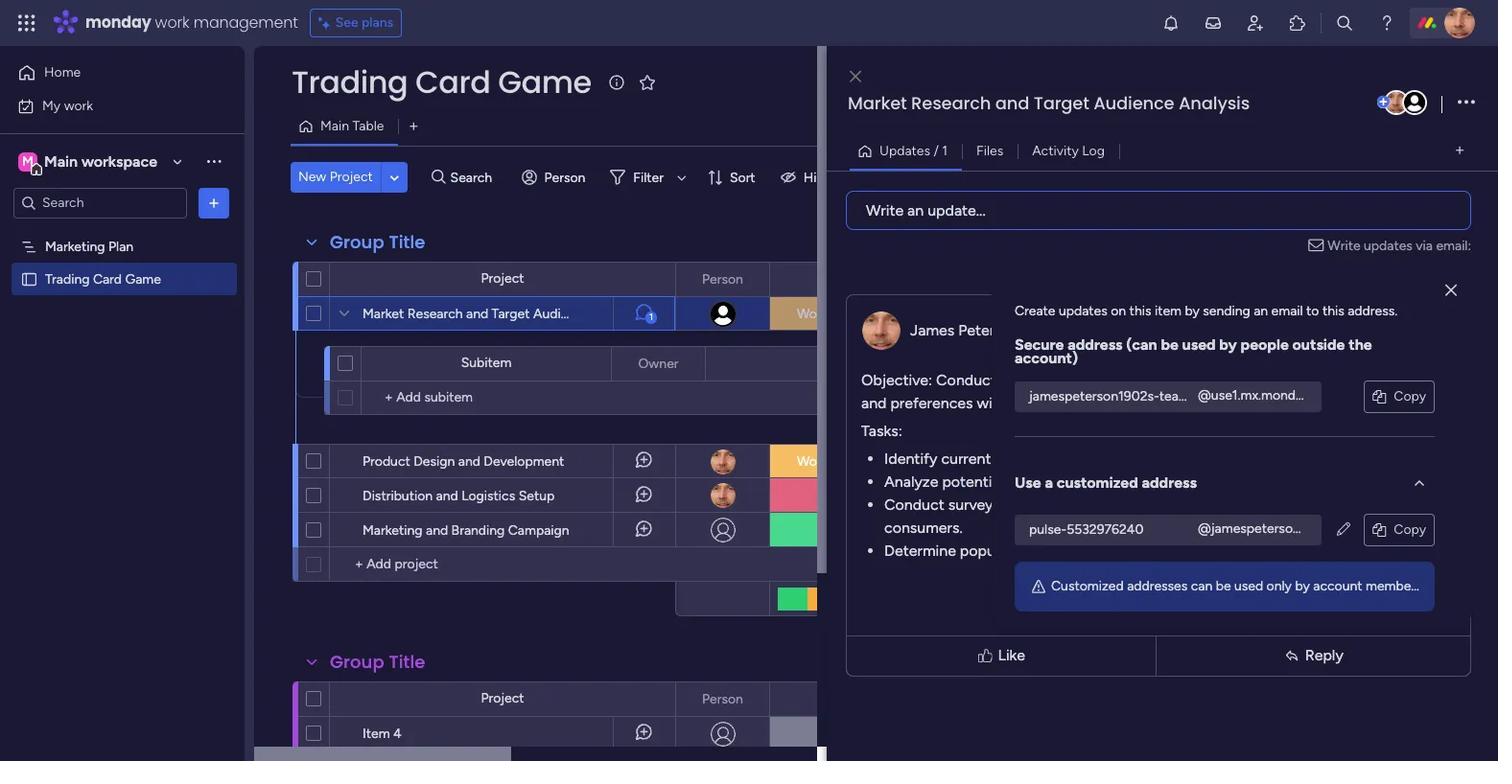 Task type: describe. For each thing, give the bounding box(es) containing it.
1 vertical spatial person
[[703, 271, 744, 287]]

like button
[[851, 628, 1153, 685]]

tasks:
[[862, 422, 903, 440]]

monday
[[85, 12, 151, 34]]

add to favorites image
[[638, 72, 657, 92]]

item
[[1155, 303, 1182, 319]]

public board image
[[20, 270, 38, 288]]

workspace
[[81, 152, 157, 170]]

v2 search image
[[432, 167, 446, 188]]

on left item
[[1112, 303, 1127, 319]]

people
[[1241, 335, 1290, 354]]

2 working on it from the top
[[797, 454, 877, 470]]

write for write an update...
[[867, 201, 904, 219]]

in
[[1202, 542, 1214, 560]]

2m link
[[1370, 314, 1406, 333]]

1 vertical spatial potential
[[1332, 496, 1393, 514]]

their
[[1177, 473, 1209, 491]]

card inside list box
[[93, 271, 122, 287]]

james peterson image
[[1445, 8, 1476, 38]]

development
[[484, 454, 565, 470]]

@jamespeterson1902s-
[[1199, 521, 1342, 537]]

reply
[[1306, 647, 1344, 665]]

account)
[[1015, 349, 1079, 367]]

Search field
[[446, 164, 503, 191]]

addresses
[[1128, 578, 1188, 595]]

objective: conduct a comprehensive market analysis to identify target demographics and preferences within the trading card industry. tasks: identify current market trends, key competitors, and market size. analyze potential customer segments and their preferences. conduct surveys or focus groups to gather direct feedback from potential consumers. determine popular themes, genres, and styles in the trading card market.
[[862, 371, 1449, 560]]

from
[[1295, 496, 1328, 514]]

select product image
[[17, 13, 36, 33]]

Market Research and Target Audience Analysis field
[[844, 91, 1374, 116]]

team.us.monday.com
[[1342, 521, 1470, 537]]

new project button
[[291, 162, 381, 193]]

files
[[977, 143, 1004, 159]]

2 person field from the top
[[698, 690, 748, 711]]

2 this from the left
[[1323, 303, 1345, 319]]

0 vertical spatial conduct
[[937, 371, 997, 389]]

write updates via email:
[[1328, 238, 1472, 254]]

help image
[[1378, 13, 1397, 33]]

product
[[363, 454, 411, 470]]

create updates on this item by sending an email to this address.
[[1015, 303, 1398, 319]]

dapulse addbtn image
[[1378, 96, 1391, 108]]

themes,
[[1016, 542, 1071, 560]]

new
[[298, 169, 327, 185]]

angle down image
[[390, 170, 399, 185]]

workspace image
[[18, 151, 37, 172]]

status for 2nd status field from the bottom
[[818, 271, 857, 287]]

write an update...
[[867, 201, 986, 219]]

1 status field from the top
[[813, 269, 862, 290]]

@use1.mx.monday.com
[[1199, 387, 1340, 404]]

2 vertical spatial to
[[1117, 496, 1131, 514]]

target
[[1305, 371, 1347, 389]]

0 horizontal spatial market
[[996, 450, 1043, 468]]

2m
[[1387, 315, 1406, 332]]

only
[[1267, 578, 1293, 595]]

1 horizontal spatial options image
[[1459, 90, 1476, 116]]

dapulse drag 2 image
[[830, 383, 836, 404]]

updates
[[880, 143, 931, 159]]

size.
[[1297, 450, 1327, 468]]

consumers.
[[885, 519, 963, 537]]

write for write updates via email:
[[1328, 238, 1361, 254]]

0 horizontal spatial the
[[1023, 394, 1046, 412]]

1 vertical spatial analysis
[[594, 306, 643, 322]]

feedback
[[1228, 496, 1292, 514]]

new project
[[298, 169, 373, 185]]

2 vertical spatial the
[[1218, 542, 1240, 560]]

main table button
[[291, 111, 399, 142]]

0 vertical spatial trading
[[292, 60, 408, 104]]

0 vertical spatial to
[[1307, 303, 1320, 319]]

be for (can
[[1162, 335, 1179, 354]]

on down tasks:
[[850, 454, 866, 470]]

distribution
[[363, 488, 433, 505]]

objective:
[[862, 371, 933, 389]]

1 vertical spatial trading card game
[[45, 271, 161, 287]]

address.
[[1349, 303, 1398, 319]]

Search in workspace field
[[40, 192, 160, 214]]

activity log
[[1033, 143, 1105, 159]]

1 horizontal spatial game
[[498, 60, 592, 104]]

and up tasks:
[[862, 394, 887, 412]]

0 vertical spatial potential
[[943, 473, 1004, 491]]

title for 2nd 'group title' field from the bottom
[[389, 230, 426, 254]]

main for main workspace
[[44, 152, 78, 170]]

direct
[[1184, 496, 1224, 514]]

market research and target audience analysis inside field
[[848, 91, 1250, 115]]

groups
[[1065, 496, 1113, 514]]

files o image
[[1374, 390, 1387, 404]]

account
[[1314, 578, 1363, 595]]

Owner field
[[634, 354, 684, 375]]

hide button
[[773, 162, 844, 193]]

and down design
[[436, 488, 458, 505]]

apps image
[[1289, 13, 1308, 33]]

v2 edit line image
[[1338, 522, 1351, 539]]

customized
[[1057, 474, 1139, 492]]

james peterson link
[[911, 321, 1020, 339]]

1 vertical spatial trading
[[1244, 542, 1293, 560]]

and inside field
[[996, 91, 1030, 115]]

game inside list box
[[125, 271, 161, 287]]

jamespeterson1902s-
[[1030, 388, 1160, 404]]

use
[[1015, 474, 1042, 492]]

0 horizontal spatial card
[[1103, 394, 1133, 412]]

secure address (can be used by people outside the account)
[[1015, 335, 1373, 367]]

my work button
[[12, 91, 206, 121]]

copy for @jamespeterson1902s-team.us.monday.com
[[1395, 522, 1427, 538]]

sort button
[[700, 162, 767, 193]]

industry.
[[1137, 394, 1196, 412]]

1 vertical spatial card
[[1297, 542, 1327, 560]]

logistics
[[462, 488, 516, 505]]

1 vertical spatial market research and target audience analysis
[[363, 306, 643, 322]]

subitem
[[461, 355, 512, 371]]

1 it from the top
[[869, 306, 877, 322]]

1 horizontal spatial an
[[1254, 303, 1269, 319]]

2 status field from the top
[[813, 690, 862, 711]]

customer
[[1008, 473, 1073, 491]]

see plans
[[336, 14, 394, 31]]

and up preferences.
[[1217, 450, 1242, 468]]

project for 2nd 'group title' field from the top of the page
[[481, 691, 525, 707]]

group for 2nd 'group title' field from the top of the page
[[330, 651, 385, 675]]

person inside person popup button
[[545, 169, 586, 186]]

a inside objective: conduct a comprehensive market analysis to identify target demographics and preferences within the trading card industry. tasks: identify current market trends, key competitors, and market size. analyze potential customer segments and their preferences. conduct surveys or focus groups to gather direct feedback from potential consumers. determine popular themes, genres, and styles in the trading card market.
[[1001, 371, 1009, 389]]

1 vertical spatial research
[[408, 306, 463, 322]]

log
[[1083, 143, 1105, 159]]

2 working from the top
[[797, 454, 847, 470]]

members
[[1367, 578, 1423, 595]]

activity log button
[[1018, 136, 1120, 167]]

the inside secure address (can be used by people outside the account)
[[1350, 335, 1373, 354]]

updates for create
[[1059, 303, 1108, 319]]

1 working from the top
[[797, 306, 847, 322]]

main for main table
[[321, 118, 349, 134]]

james peterson image
[[1385, 90, 1410, 115]]

preferences
[[891, 394, 974, 412]]

pulse-
[[1030, 522, 1067, 538]]

identify
[[885, 450, 938, 468]]

list box containing marketing plan
[[0, 226, 245, 555]]

2 horizontal spatial market
[[1246, 450, 1294, 468]]

2 vertical spatial person
[[703, 691, 744, 708]]

management
[[194, 12, 298, 34]]

table
[[353, 118, 384, 134]]

preferences.
[[1213, 473, 1299, 491]]

item
[[363, 726, 390, 743]]

work for my
[[64, 97, 93, 114]]

files o image
[[1374, 523, 1387, 537]]

write an update... button
[[846, 190, 1472, 230]]

like
[[999, 647, 1026, 665]]

use a customized address
[[1015, 474, 1198, 492]]

@jamespeterson1902s-team.us.monday.com
[[1199, 521, 1470, 537]]

0 vertical spatial trading card game
[[292, 60, 592, 104]]

add view image
[[410, 119, 418, 134]]

my work
[[42, 97, 93, 114]]

0 horizontal spatial target
[[492, 306, 530, 322]]

/
[[934, 143, 939, 159]]

key
[[1098, 450, 1122, 468]]

1 button
[[613, 297, 676, 331]]

determine
[[885, 542, 957, 560]]

2 horizontal spatial by
[[1296, 578, 1311, 595]]

1 vertical spatial audience
[[534, 306, 591, 322]]



Task type: vqa. For each thing, say whether or not it's contained in the screenshot.
TRENDS,
yes



Task type: locate. For each thing, give the bounding box(es) containing it.
target up subitem
[[492, 306, 530, 322]]

1 vertical spatial a
[[1045, 474, 1054, 492]]

1 horizontal spatial card
[[415, 60, 491, 104]]

1 horizontal spatial research
[[912, 91, 992, 115]]

be right can on the right bottom of the page
[[1217, 578, 1232, 595]]

1 vertical spatial group title field
[[325, 651, 430, 676]]

main inside workspace selection element
[[44, 152, 78, 170]]

item 4
[[363, 726, 402, 743]]

0 horizontal spatial used
[[1183, 335, 1216, 354]]

jamespeterson1902s-team_pulse_5532976240_0672e3b06724adf2ca40__519
[[1030, 388, 1499, 404]]

trends,
[[1047, 450, 1094, 468]]

0 horizontal spatial trading
[[1050, 394, 1099, 412]]

updates left via
[[1365, 238, 1413, 254]]

1 vertical spatial options image
[[204, 193, 224, 213]]

1 group title field from the top
[[325, 230, 430, 255]]

Status field
[[813, 269, 862, 290], [813, 690, 862, 711]]

plans
[[362, 14, 394, 31]]

owner
[[639, 356, 679, 372]]

1 vertical spatial person field
[[698, 690, 748, 711]]

trading right public board image
[[45, 271, 90, 287]]

0 vertical spatial card
[[415, 60, 491, 104]]

a right "use"
[[1045, 474, 1054, 492]]

this up the outside
[[1323, 303, 1345, 319]]

1 vertical spatial main
[[44, 152, 78, 170]]

see
[[336, 14, 359, 31]]

1 vertical spatial to
[[1230, 371, 1245, 389]]

work
[[155, 12, 190, 34], [64, 97, 93, 114]]

group title
[[330, 230, 426, 254], [330, 651, 426, 675]]

trading
[[1050, 394, 1099, 412], [1244, 542, 1293, 560]]

1 up owner
[[650, 312, 654, 323]]

list box
[[0, 226, 245, 555]]

working on it down tasks:
[[797, 454, 877, 470]]

1 status from the top
[[818, 271, 857, 287]]

potential up surveys
[[943, 473, 1004, 491]]

1 vertical spatial status
[[818, 691, 857, 708]]

0 horizontal spatial updates
[[1059, 303, 1108, 319]]

market
[[1121, 371, 1169, 389], [996, 450, 1043, 468], [1246, 450, 1294, 468]]

write inside button
[[867, 201, 904, 219]]

2 status from the top
[[818, 691, 857, 708]]

project for 2nd 'group title' field from the bottom
[[481, 271, 525, 287]]

updates
[[1365, 238, 1413, 254], [1059, 303, 1108, 319]]

0 vertical spatial by
[[1186, 303, 1200, 319]]

work right my
[[64, 97, 93, 114]]

gather
[[1135, 496, 1180, 514]]

1 horizontal spatial target
[[1034, 91, 1090, 115]]

1 vertical spatial conduct
[[885, 496, 945, 514]]

0 vertical spatial status field
[[813, 269, 862, 290]]

5532976240
[[1067, 522, 1144, 538]]

be inside secure address (can be used by people outside the account)
[[1162, 335, 1179, 354]]

and up subitem
[[466, 306, 489, 322]]

1 copy from the top
[[1395, 388, 1427, 404]]

conduct down analyze
[[885, 496, 945, 514]]

group title up item
[[330, 651, 426, 675]]

main inside button
[[321, 118, 349, 134]]

group down new project button
[[330, 230, 385, 254]]

it left james
[[869, 306, 877, 322]]

demographics
[[1351, 371, 1449, 389]]

used down create updates on this item by sending an email to this address.
[[1183, 335, 1216, 354]]

1 vertical spatial group
[[330, 651, 385, 675]]

1 vertical spatial game
[[125, 271, 161, 287]]

title for 2nd 'group title' field from the top of the page
[[389, 651, 426, 675]]

group title for 2nd 'group title' field from the bottom
[[330, 230, 426, 254]]

1 horizontal spatial updates
[[1365, 238, 1413, 254]]

analysis up owner
[[594, 306, 643, 322]]

copy
[[1395, 388, 1427, 404], [1395, 522, 1427, 538]]

within
[[977, 394, 1019, 412]]

updates for write
[[1365, 238, 1413, 254]]

0 vertical spatial title
[[389, 230, 426, 254]]

1 inside 1 button
[[650, 312, 654, 323]]

home
[[44, 64, 81, 81]]

2 group from the top
[[330, 651, 385, 675]]

an left update... on the top of the page
[[908, 201, 924, 219]]

james
[[911, 321, 955, 339]]

0 horizontal spatial marketing
[[45, 238, 105, 255]]

0 vertical spatial audience
[[1094, 91, 1175, 115]]

analysis down the inbox icon
[[1179, 91, 1250, 115]]

0 vertical spatial a
[[1001, 371, 1009, 389]]

1 horizontal spatial be
[[1217, 578, 1232, 595]]

card left industry.
[[1103, 394, 1133, 412]]

address inside secure address (can be used by people outside the account)
[[1068, 335, 1123, 354]]

options image up add view image
[[1459, 90, 1476, 116]]

1 horizontal spatial main
[[321, 118, 349, 134]]

trading card game up add view icon
[[292, 60, 592, 104]]

can
[[1192, 578, 1213, 595]]

1 horizontal spatial 1
[[943, 143, 948, 159]]

trading inside list box
[[45, 271, 90, 287]]

1 vertical spatial 1
[[650, 312, 654, 323]]

workspace options image
[[204, 152, 224, 171]]

envelope o image
[[1309, 236, 1328, 256]]

2 title from the top
[[389, 651, 426, 675]]

1 vertical spatial group title
[[330, 651, 426, 675]]

an left email
[[1254, 303, 1269, 319]]

research inside field
[[912, 91, 992, 115]]

audience left 1 button
[[534, 306, 591, 322]]

1 horizontal spatial marketing
[[363, 523, 423, 539]]

0 horizontal spatial trading card game
[[45, 271, 161, 287]]

to right email
[[1307, 303, 1320, 319]]

1 this from the left
[[1130, 303, 1152, 319]]

activity
[[1033, 143, 1079, 159]]

the right in
[[1218, 542, 1240, 560]]

status for second status field from the top of the page
[[818, 691, 857, 708]]

and left styles
[[1129, 542, 1154, 560]]

0 horizontal spatial potential
[[943, 473, 1004, 491]]

2 group title from the top
[[330, 651, 426, 675]]

conduct
[[937, 371, 997, 389], [885, 496, 945, 514]]

1 vertical spatial copy button
[[1366, 515, 1435, 546]]

marketing inside list box
[[45, 238, 105, 255]]

target
[[1034, 91, 1090, 115], [492, 306, 530, 322]]

2 it from the top
[[869, 454, 877, 470]]

johnsmith43233@gmail.com image
[[1403, 90, 1428, 115]]

1 right /
[[943, 143, 948, 159]]

group title for 2nd 'group title' field from the top of the page
[[330, 651, 426, 675]]

write down the updates / 1 button
[[867, 201, 904, 219]]

a up the within
[[1001, 371, 1009, 389]]

email:
[[1437, 238, 1472, 254]]

potential up files o icon
[[1332, 496, 1393, 514]]

1 horizontal spatial by
[[1220, 335, 1238, 354]]

copy right files o icon
[[1395, 522, 1427, 538]]

project inside button
[[330, 169, 373, 185]]

0 vertical spatial target
[[1034, 91, 1090, 115]]

group up item
[[330, 651, 385, 675]]

this left item
[[1130, 303, 1152, 319]]

used left only
[[1235, 578, 1264, 595]]

the right the within
[[1023, 394, 1046, 412]]

market.
[[1331, 542, 1382, 560]]

copy button down 2m
[[1366, 381, 1435, 412]]

inbox image
[[1204, 13, 1224, 33]]

0 vertical spatial game
[[498, 60, 592, 104]]

group title field down angle down icon
[[325, 230, 430, 255]]

card down '@jamespeterson1902s-team.us.monday.com'
[[1297, 542, 1327, 560]]

work right monday
[[155, 12, 190, 34]]

1 group from the top
[[330, 230, 385, 254]]

address left (can
[[1068, 335, 1123, 354]]

title
[[389, 230, 426, 254], [389, 651, 426, 675]]

1 vertical spatial write
[[1328, 238, 1361, 254]]

1 vertical spatial it
[[869, 454, 877, 470]]

0 horizontal spatial options image
[[204, 193, 224, 213]]

copy right files o image
[[1395, 388, 1427, 404]]

show board description image
[[605, 73, 628, 92]]

2 copy button from the top
[[1366, 515, 1435, 546]]

by for item
[[1186, 303, 1200, 319]]

an
[[908, 201, 924, 219], [1254, 303, 1269, 319]]

by right item
[[1186, 303, 1200, 319]]

or
[[1005, 496, 1019, 514]]

files button
[[963, 136, 1018, 167]]

close image
[[850, 70, 862, 84]]

filter button
[[603, 162, 694, 193]]

distribution and logistics setup
[[363, 488, 555, 505]]

the
[[1350, 335, 1373, 354], [1023, 394, 1046, 412], [1218, 542, 1240, 560]]

analysis
[[1173, 371, 1226, 389]]

working down "dapulse drag 2" image on the right bottom
[[797, 454, 847, 470]]

potential
[[943, 473, 1004, 491], [1332, 496, 1393, 514]]

0 vertical spatial write
[[867, 201, 904, 219]]

working up "dapulse drag 2" image on the right bottom
[[797, 306, 847, 322]]

marketing plan
[[45, 238, 134, 255]]

james peterson
[[911, 321, 1020, 339]]

(can
[[1127, 335, 1158, 354]]

by
[[1186, 303, 1200, 319], [1220, 335, 1238, 354], [1296, 578, 1311, 595]]

it down tasks:
[[869, 454, 877, 470]]

Trading Card Game field
[[287, 60, 597, 104]]

sending
[[1204, 303, 1251, 319]]

work inside button
[[64, 97, 93, 114]]

audience up log
[[1094, 91, 1175, 115]]

1 horizontal spatial card
[[1297, 542, 1327, 560]]

marketing for marketing plan
[[45, 238, 105, 255]]

address down competitors,
[[1143, 474, 1198, 492]]

title up 4
[[389, 651, 426, 675]]

1 working on it from the top
[[797, 306, 877, 322]]

0 horizontal spatial research
[[408, 306, 463, 322]]

my
[[42, 97, 61, 114]]

1 vertical spatial copy
[[1395, 522, 1427, 538]]

see plans button
[[310, 9, 402, 37]]

1 horizontal spatial market
[[1121, 371, 1169, 389]]

1 copy button from the top
[[1366, 381, 1435, 412]]

setup
[[519, 488, 555, 505]]

options image
[[1459, 90, 1476, 116], [204, 193, 224, 213]]

0 horizontal spatial by
[[1186, 303, 1200, 319]]

0 vertical spatial person
[[545, 169, 586, 186]]

marketing for marketing and branding campaign
[[363, 523, 423, 539]]

1 horizontal spatial address
[[1143, 474, 1198, 492]]

trading down comprehensive
[[1050, 394, 1099, 412]]

0 vertical spatial group title
[[330, 230, 426, 254]]

write up address.
[[1328, 238, 1361, 254]]

0 vertical spatial trading
[[1050, 394, 1099, 412]]

2 vertical spatial project
[[481, 691, 525, 707]]

group title down angle down icon
[[330, 230, 426, 254]]

audience inside field
[[1094, 91, 1175, 115]]

updates / 1
[[880, 143, 948, 159]]

reply button
[[1162, 641, 1467, 672]]

title down angle down icon
[[389, 230, 426, 254]]

0 vertical spatial copy button
[[1366, 381, 1435, 412]]

marketing down distribution on the bottom
[[363, 523, 423, 539]]

and up files at the top
[[996, 91, 1030, 115]]

and down distribution and logistics setup at left bottom
[[426, 523, 448, 539]]

game down plan
[[125, 271, 161, 287]]

0 vertical spatial status
[[818, 271, 857, 287]]

marketing left plan
[[45, 238, 105, 255]]

research up /
[[912, 91, 992, 115]]

via
[[1417, 238, 1434, 254]]

on left james
[[850, 306, 866, 322]]

Person field
[[698, 269, 748, 290], [698, 690, 748, 711]]

option
[[0, 229, 245, 233]]

be right (can
[[1162, 335, 1179, 354]]

2 copy from the top
[[1395, 522, 1427, 538]]

1 horizontal spatial audience
[[1094, 91, 1175, 115]]

used for only
[[1235, 578, 1264, 595]]

create
[[1015, 303, 1056, 319]]

customized addresses can be used only by account members
[[1052, 578, 1423, 595]]

an inside button
[[908, 201, 924, 219]]

1 person field from the top
[[698, 269, 748, 290]]

1 vertical spatial working
[[797, 454, 847, 470]]

and right design
[[458, 454, 481, 470]]

working on it up "dapulse drag 2" image on the right bottom
[[797, 306, 877, 322]]

market research and target audience analysis up subitem
[[363, 306, 643, 322]]

1 horizontal spatial potential
[[1332, 496, 1393, 514]]

0 vertical spatial card
[[1103, 394, 1133, 412]]

1 group title from the top
[[330, 230, 426, 254]]

project
[[330, 169, 373, 185], [481, 271, 525, 287], [481, 691, 525, 707]]

and
[[996, 91, 1030, 115], [466, 306, 489, 322], [862, 394, 887, 412], [1217, 450, 1242, 468], [458, 454, 481, 470], [1148, 473, 1174, 491], [436, 488, 458, 505], [426, 523, 448, 539], [1129, 542, 1154, 560]]

1 title from the top
[[389, 230, 426, 254]]

peterson
[[959, 321, 1020, 339]]

and up gather
[[1148, 473, 1174, 491]]

0 vertical spatial address
[[1068, 335, 1123, 354]]

v2 ellipsis image
[[267, 745, 282, 762]]

trading up main table
[[292, 60, 408, 104]]

1 horizontal spatial used
[[1235, 578, 1264, 595]]

by right only
[[1296, 578, 1311, 595]]

notifications image
[[1162, 13, 1181, 33]]

0 vertical spatial working
[[797, 306, 847, 322]]

copy button
[[1366, 381, 1435, 412], [1366, 515, 1435, 546]]

outside
[[1293, 335, 1346, 354]]

0 vertical spatial be
[[1162, 335, 1179, 354]]

1 vertical spatial used
[[1235, 578, 1264, 595]]

main right workspace icon
[[44, 152, 78, 170]]

market inside field
[[848, 91, 907, 115]]

filter
[[634, 169, 664, 186]]

on
[[1112, 303, 1127, 319], [850, 306, 866, 322], [850, 454, 866, 470]]

audience
[[1094, 91, 1175, 115], [534, 306, 591, 322]]

by inside secure address (can be used by people outside the account)
[[1220, 335, 1238, 354]]

it
[[869, 306, 877, 322], [869, 454, 877, 470]]

Group Title field
[[325, 230, 430, 255], [325, 651, 430, 676]]

updates / 1 button
[[850, 136, 963, 167]]

segments
[[1077, 473, 1144, 491]]

1 horizontal spatial market research and target audience analysis
[[848, 91, 1250, 115]]

card down plan
[[93, 271, 122, 287]]

popular
[[960, 542, 1012, 560]]

invite members image
[[1247, 13, 1266, 33]]

to down segments
[[1117, 496, 1131, 514]]

1 horizontal spatial analysis
[[1179, 91, 1250, 115]]

1 vertical spatial marketing
[[363, 523, 423, 539]]

0 horizontal spatial analysis
[[594, 306, 643, 322]]

target inside field
[[1034, 91, 1090, 115]]

updates right create
[[1059, 303, 1108, 319]]

trading down @jamespeterson1902s-
[[1244, 542, 1293, 560]]

game left show board description icon
[[498, 60, 592, 104]]

0 vertical spatial working on it
[[797, 306, 877, 322]]

by for used
[[1220, 335, 1238, 354]]

1 vertical spatial title
[[389, 651, 426, 675]]

trading
[[292, 60, 408, 104], [45, 271, 90, 287]]

search everything image
[[1336, 13, 1355, 33]]

0 horizontal spatial a
[[1001, 371, 1009, 389]]

group for 2nd 'group title' field from the bottom
[[330, 230, 385, 254]]

2 horizontal spatial the
[[1350, 335, 1373, 354]]

research up subitem
[[408, 306, 463, 322]]

1 vertical spatial the
[[1023, 394, 1046, 412]]

0 vertical spatial copy
[[1395, 388, 1427, 404]]

workspace selection element
[[18, 150, 160, 175]]

comprehensive
[[1012, 371, 1118, 389]]

arrow down image
[[671, 166, 694, 189]]

conduct up the within
[[937, 371, 997, 389]]

target up "activity"
[[1034, 91, 1090, 115]]

to left identify
[[1230, 371, 1245, 389]]

analysis inside field
[[1179, 91, 1250, 115]]

1 horizontal spatial work
[[155, 12, 190, 34]]

trading card game
[[292, 60, 592, 104], [45, 271, 161, 287]]

secure
[[1015, 335, 1065, 354]]

main left table
[[321, 118, 349, 134]]

2 vertical spatial by
[[1296, 578, 1311, 595]]

+ Add subitem text field
[[371, 387, 571, 410]]

0 horizontal spatial card
[[93, 271, 122, 287]]

options image down 'workspace options' image
[[204, 193, 224, 213]]

card up add view icon
[[415, 60, 491, 104]]

dapulse x slim image
[[1446, 285, 1458, 298]]

market research and target audience analysis up "activity"
[[848, 91, 1250, 115]]

copy button for @use1.mx.monday.com
[[1366, 381, 1435, 412]]

market up "use"
[[996, 450, 1043, 468]]

0 vertical spatial person field
[[698, 269, 748, 290]]

1 vertical spatial market
[[363, 306, 404, 322]]

1 vertical spatial updates
[[1059, 303, 1108, 319]]

main table
[[321, 118, 384, 134]]

0 vertical spatial it
[[869, 306, 877, 322]]

0 vertical spatial market research and target audience analysis
[[848, 91, 1250, 115]]

0 vertical spatial an
[[908, 201, 924, 219]]

focus
[[1023, 496, 1061, 514]]

market up preferences.
[[1246, 450, 1294, 468]]

work for monday
[[155, 12, 190, 34]]

person button
[[514, 162, 597, 193]]

1 inside the updates / 1 button
[[943, 143, 948, 159]]

trading card game down marketing plan
[[45, 271, 161, 287]]

main workspace
[[44, 152, 157, 170]]

1 horizontal spatial a
[[1045, 474, 1054, 492]]

0 vertical spatial research
[[912, 91, 992, 115]]

+ Add project text field
[[340, 554, 667, 577]]

0 horizontal spatial market
[[363, 306, 404, 322]]

2 group title field from the top
[[325, 651, 430, 676]]

team_pulse_5532976240_0672e3b06724adf2ca40__519
[[1160, 388, 1499, 404]]

used inside secure address (can be used by people outside the account)
[[1183, 335, 1216, 354]]

be for can
[[1217, 578, 1232, 595]]

the down 2m link
[[1350, 335, 1373, 354]]

market up industry.
[[1121, 371, 1169, 389]]

0 vertical spatial used
[[1183, 335, 1216, 354]]

copy for @use1.mx.monday.com
[[1395, 388, 1427, 404]]

branding
[[452, 523, 505, 539]]

1 horizontal spatial trading
[[1244, 542, 1293, 560]]

group title field up item
[[325, 651, 430, 676]]

0 vertical spatial project
[[330, 169, 373, 185]]

by down sending
[[1220, 335, 1238, 354]]

add view image
[[1457, 144, 1465, 158]]

copy button for @jamespeterson1902s-team.us.monday.com
[[1366, 515, 1435, 546]]

used for by
[[1183, 335, 1216, 354]]

0 vertical spatial group title field
[[325, 230, 430, 255]]

copy button right "v2 edit line" icon
[[1366, 515, 1435, 546]]

person
[[545, 169, 586, 186], [703, 271, 744, 287], [703, 691, 744, 708]]

game
[[498, 60, 592, 104], [125, 271, 161, 287]]



